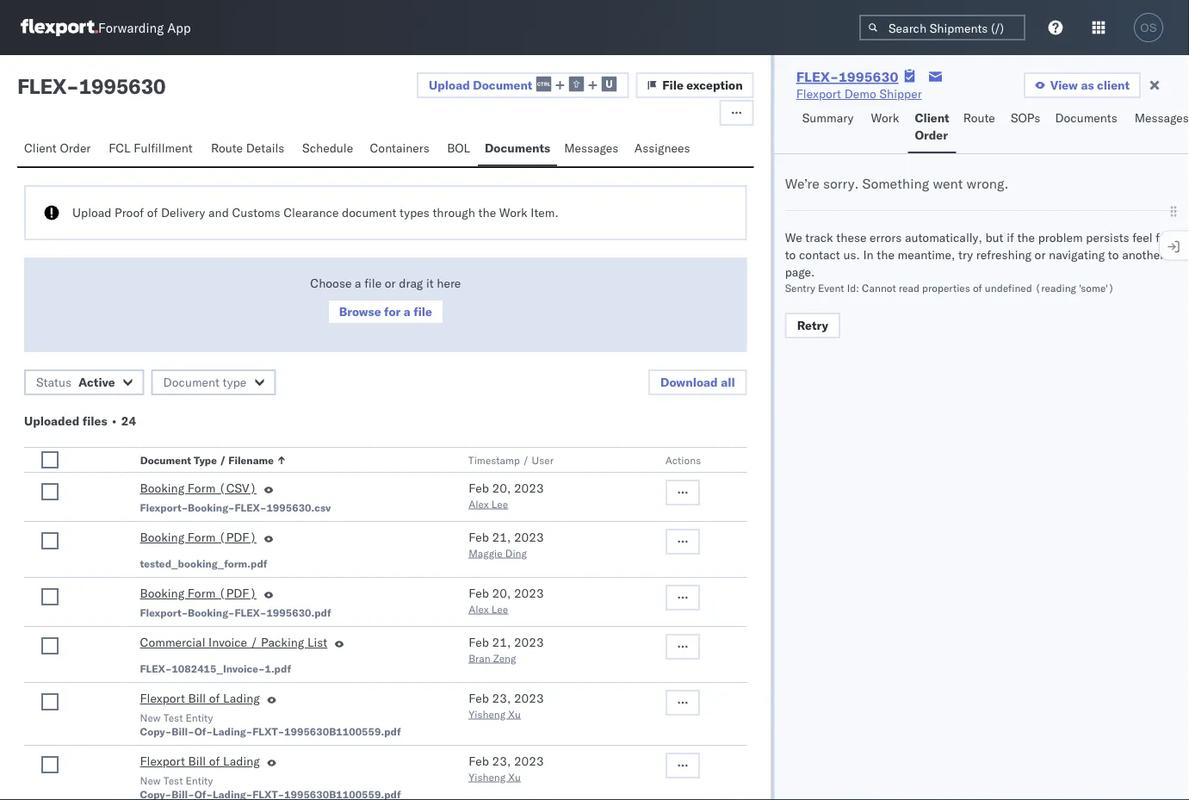 Task type: locate. For each thing, give the bounding box(es) containing it.
yisheng for first flexport bill of lading link
[[469, 708, 506, 721]]

or
[[1035, 247, 1046, 262], [385, 276, 396, 291]]

work
[[871, 110, 900, 125], [499, 205, 528, 220]]

upload for upload document
[[429, 77, 470, 92]]

os button
[[1129, 8, 1169, 47]]

1 horizontal spatial the
[[877, 247, 895, 262]]

flexport bill of lading link
[[140, 690, 260, 711], [140, 753, 260, 774]]

timestamp / user button
[[465, 450, 632, 467]]

0 horizontal spatial to
[[785, 247, 796, 262]]

new down "copy-"
[[140, 774, 161, 787]]

messages button left assignees
[[558, 133, 628, 166]]

1 horizontal spatial client order
[[915, 110, 950, 143]]

clearance
[[284, 205, 339, 220]]

23,
[[492, 691, 511, 706], [492, 754, 511, 769]]

a right choose
[[355, 276, 361, 291]]

0 vertical spatial form
[[188, 481, 216, 496]]

flexport down "copy-"
[[140, 754, 185, 769]]

feb for tested_booking_form.pdf
[[469, 530, 489, 545]]

0 vertical spatial or
[[1035, 247, 1046, 262]]

0 vertical spatial flexport bill of lading
[[140, 691, 260, 706]]

3 booking from the top
[[140, 586, 185, 601]]

0 vertical spatial new test entity
[[140, 711, 213, 724]]

1 horizontal spatial route
[[964, 110, 996, 125]]

(pdf) up flexport-booking-flex-1995630.pdf
[[219, 586, 257, 601]]

booking form (pdf) for second "booking form (pdf)" link from the bottom
[[140, 530, 257, 545]]

1 vertical spatial new test entity
[[140, 774, 213, 787]]

messages down view as client button
[[1135, 110, 1189, 125]]

21, inside the 'feb 21, 2023 maggie ding'
[[492, 530, 511, 545]]

1 vertical spatial or
[[385, 276, 396, 291]]

2023 inside the 'feb 21, 2023 maggie ding'
[[514, 530, 544, 545]]

forwarding app
[[98, 19, 191, 36]]

1 vertical spatial route
[[211, 140, 243, 155]]

0 vertical spatial feb 20, 2023 alex lee
[[469, 481, 544, 510]]

1 horizontal spatial to
[[1109, 247, 1119, 262]]

booking for flexport-booking-flex-1995630.pdf
[[140, 586, 185, 601]]

yisheng for second flexport bill of lading link
[[469, 771, 506, 783]]

2 (pdf) from the top
[[219, 586, 257, 601]]

of left the undefined
[[973, 281, 983, 294]]

2023 for flexport-booking-flex-1995630.pdf
[[514, 586, 544, 601]]

2 feb 23, 2023 yisheng xu from the top
[[469, 754, 544, 783]]

flexport
[[797, 86, 842, 101], [140, 691, 185, 706], [140, 754, 185, 769]]

1082415_invoice-
[[172, 662, 265, 675]]

document left the type
[[140, 454, 191, 466]]

timestamp
[[469, 454, 521, 466]]

free
[[1156, 230, 1178, 245]]

1 horizontal spatial file
[[414, 304, 432, 319]]

1 (pdf) from the top
[[219, 530, 257, 545]]

fcl
[[109, 140, 131, 155]]

21, up 'ding'
[[492, 530, 511, 545]]

/ right invoice
[[250, 635, 258, 650]]

0 vertical spatial the
[[479, 205, 496, 220]]

1 vertical spatial lee
[[492, 603, 508, 616]]

upload up bol
[[429, 77, 470, 92]]

1 vertical spatial new
[[140, 774, 161, 787]]

new test entity for second flexport bill of lading link
[[140, 774, 213, 787]]

the down errors
[[877, 247, 895, 262]]

1 xu from the top
[[509, 708, 521, 721]]

and
[[208, 205, 229, 220]]

2 lading from the top
[[223, 754, 260, 769]]

booking form (pdf) down tested_booking_form.pdf
[[140, 586, 257, 601]]

1 vertical spatial xu
[[509, 771, 521, 783]]

1 vertical spatial booking form (pdf)
[[140, 586, 257, 601]]

flexport bill of lading for first flexport bill of lading link
[[140, 691, 260, 706]]

alex down the timestamp on the left bottom of the page
[[469, 497, 489, 510]]

1 2023 from the top
[[514, 481, 544, 496]]

1 horizontal spatial order
[[915, 127, 948, 143]]

active
[[78, 375, 115, 390]]

lading down "lading-"
[[223, 754, 260, 769]]

2 alex from the top
[[469, 603, 489, 616]]

new up "copy-"
[[140, 711, 161, 724]]

work left item.
[[499, 205, 528, 220]]

0 vertical spatial 23,
[[492, 691, 511, 706]]

persists
[[1087, 230, 1130, 245]]

entity for first flexport bill of lading link
[[186, 711, 213, 724]]

2 21, from the top
[[492, 635, 511, 650]]

test up bill-
[[163, 711, 183, 724]]

flexport- for booking form (csv)
[[140, 501, 188, 514]]

20, down the timestamp on the left bottom of the page
[[492, 481, 511, 496]]

order inside client order
[[915, 127, 948, 143]]

a
[[355, 276, 361, 291], [404, 304, 411, 319]]

booking
[[140, 481, 185, 496], [140, 530, 185, 545], [140, 586, 185, 601]]

booking form (pdf) for second "booking form (pdf)" link from the top
[[140, 586, 257, 601]]

bill for second flexport bill of lading link
[[188, 754, 206, 769]]

document up the bol button at left top
[[473, 77, 533, 92]]

client order button
[[908, 103, 957, 153], [17, 133, 102, 166]]

demo
[[845, 86, 877, 101]]

new for first flexport bill of lading link
[[140, 711, 161, 724]]

feb 20, 2023 alex lee down 'ding'
[[469, 586, 544, 616]]

client for client order button to the right
[[915, 110, 950, 125]]

0 vertical spatial flexport bill of lading link
[[140, 690, 260, 711]]

1 vertical spatial 20,
[[492, 586, 511, 601]]

file down 'it'
[[414, 304, 432, 319]]

1 feb 20, 2023 alex lee from the top
[[469, 481, 544, 510]]

order right work button
[[915, 127, 948, 143]]

page.
[[785, 264, 815, 280]]

form for flexport-booking-flex-1995630.pdf
[[188, 586, 216, 601]]

filename
[[228, 454, 274, 466]]

'some')
[[1080, 281, 1115, 294]]

bran
[[469, 652, 491, 665]]

booking form (pdf) link up tested_booking_form.pdf
[[140, 529, 257, 550]]

21, up zeng
[[492, 635, 511, 650]]

1 vertical spatial 23,
[[492, 754, 511, 769]]

yisheng
[[469, 708, 506, 721], [469, 771, 506, 783]]

form up tested_booking_form.pdf
[[188, 530, 216, 545]]

of
[[147, 205, 158, 220], [973, 281, 983, 294], [209, 691, 220, 706], [209, 754, 220, 769]]

feb 20, 2023 alex lee
[[469, 481, 544, 510], [469, 586, 544, 616]]

2 new from the top
[[140, 774, 161, 787]]

(pdf) down flexport-booking-flex-1995630.csv
[[219, 530, 257, 545]]

messages button down client
[[1128, 103, 1190, 153]]

or left drag
[[385, 276, 396, 291]]

20, for booking form (pdf)
[[492, 586, 511, 601]]

1 vertical spatial file
[[414, 304, 432, 319]]

1 booking from the top
[[140, 481, 185, 496]]

feb for flexport-booking-flex-1995630.pdf
[[469, 586, 489, 601]]

1 vertical spatial alex
[[469, 603, 489, 616]]

1 feb from the top
[[469, 481, 489, 496]]

flexport for second flexport bill of lading link
[[140, 754, 185, 769]]

1 vertical spatial client
[[24, 140, 57, 155]]

entity down of-
[[186, 774, 213, 787]]

1 vertical spatial flexport-
[[140, 606, 188, 619]]

2023 inside feb 21, 2023 bran zeng
[[514, 635, 544, 650]]

problem
[[1039, 230, 1083, 245]]

documents right the bol button at left top
[[485, 140, 551, 155]]

booking form (csv) link
[[140, 480, 257, 501]]

shipper
[[880, 86, 922, 101]]

1 booking- from the top
[[188, 501, 235, 514]]

0 vertical spatial booking-
[[188, 501, 235, 514]]

lee for (csv)
[[492, 497, 508, 510]]

flexport up summary
[[797, 86, 842, 101]]

0 vertical spatial new
[[140, 711, 161, 724]]

1 bill from the top
[[188, 691, 206, 706]]

2023 for flex-1082415_invoice-1.pdf
[[514, 635, 544, 650]]

upload left proof
[[72, 205, 112, 220]]

1 entity from the top
[[186, 711, 213, 724]]

0 vertical spatial yisheng
[[469, 708, 506, 721]]

flexport- up the commercial
[[140, 606, 188, 619]]

feb 23, 2023 yisheng xu
[[469, 691, 544, 721], [469, 754, 544, 783]]

2 booking form (pdf) link from the top
[[140, 585, 257, 606]]

2 lee from the top
[[492, 603, 508, 616]]

1995630 up demo
[[839, 68, 899, 85]]

booking- for (pdf)
[[188, 606, 235, 619]]

0 horizontal spatial order
[[60, 140, 91, 155]]

feb inside feb 21, 2023 bran zeng
[[469, 635, 489, 650]]

2 20, from the top
[[492, 586, 511, 601]]

booking- up invoice
[[188, 606, 235, 619]]

of-
[[194, 725, 213, 738]]

0 vertical spatial flexport-
[[140, 501, 188, 514]]

entity
[[186, 711, 213, 724], [186, 774, 213, 787]]

1 vertical spatial flexport bill of lading link
[[140, 753, 260, 774]]

client order button down 'shipper' on the top right of page
[[908, 103, 957, 153]]

0 vertical spatial entity
[[186, 711, 213, 724]]

client down flex
[[24, 140, 57, 155]]

flexport bill of lading link down of-
[[140, 753, 260, 774]]

the right through
[[479, 205, 496, 220]]

documents button down as
[[1049, 103, 1128, 153]]

packing
[[261, 635, 304, 650]]

0 vertical spatial 20,
[[492, 481, 511, 496]]

3 2023 from the top
[[514, 586, 544, 601]]

feb inside the 'feb 21, 2023 maggie ding'
[[469, 530, 489, 545]]

flexport-booking-flex-1995630.pdf
[[140, 606, 331, 619]]

flexport. image
[[21, 19, 98, 36]]

1 vertical spatial feb 20, 2023 alex lee
[[469, 586, 544, 616]]

flex- down (csv)
[[235, 501, 267, 514]]

1 alex from the top
[[469, 497, 489, 510]]

route inside button
[[211, 140, 243, 155]]

1 horizontal spatial work
[[871, 110, 900, 125]]

2 vertical spatial document
[[140, 454, 191, 466]]

1 vertical spatial form
[[188, 530, 216, 545]]

0 vertical spatial messages
[[1135, 110, 1189, 125]]

0 vertical spatial file
[[365, 276, 382, 291]]

0 horizontal spatial messages
[[564, 140, 619, 155]]

app
[[167, 19, 191, 36]]

client order left fcl
[[24, 140, 91, 155]]

forwarding app link
[[21, 19, 191, 36]]

files
[[82, 413, 107, 429]]

item.
[[531, 205, 559, 220]]

1 form from the top
[[188, 481, 216, 496]]

0 horizontal spatial client order
[[24, 140, 91, 155]]

all
[[721, 375, 735, 390]]

2 horizontal spatial /
[[523, 454, 530, 466]]

1 20, from the top
[[492, 481, 511, 496]]

list
[[307, 635, 328, 650]]

0 vertical spatial route
[[964, 110, 996, 125]]

21, for commercial invoice / packing list
[[492, 635, 511, 650]]

client order
[[915, 110, 950, 143], [24, 140, 91, 155]]

/ for commercial invoice / packing list
[[250, 635, 258, 650]]

document type button
[[151, 370, 276, 395]]

0 vertical spatial bill
[[188, 691, 206, 706]]

0 horizontal spatial documents
[[485, 140, 551, 155]]

flex-
[[797, 68, 839, 85], [235, 501, 267, 514], [235, 606, 267, 619], [140, 662, 172, 675]]

3 form from the top
[[188, 586, 216, 601]]

document type / filename button
[[137, 450, 434, 467]]

0 vertical spatial (pdf)
[[219, 530, 257, 545]]

a right for
[[404, 304, 411, 319]]

1 vertical spatial test
[[163, 774, 183, 787]]

choose
[[310, 276, 352, 291]]

alex
[[469, 497, 489, 510], [469, 603, 489, 616]]

2 flexport bill of lading from the top
[[140, 754, 260, 769]]

feb 20, 2023 alex lee for (csv)
[[469, 481, 544, 510]]

document left type
[[163, 375, 220, 390]]

1 flexport- from the top
[[140, 501, 188, 514]]

2 new test entity from the top
[[140, 774, 213, 787]]

2 booking- from the top
[[188, 606, 235, 619]]

flexport bill of lading link up of-
[[140, 690, 260, 711]]

route left "sops"
[[964, 110, 996, 125]]

to down the we
[[785, 247, 796, 262]]

1 new test entity from the top
[[140, 711, 213, 724]]

1 vertical spatial flexport
[[140, 691, 185, 706]]

flex - 1995630
[[17, 73, 166, 99]]

1995630 down "forwarding"
[[79, 73, 166, 99]]

1 test from the top
[[163, 711, 183, 724]]

0 vertical spatial booking form (pdf) link
[[140, 529, 257, 550]]

1 vertical spatial lading
[[223, 754, 260, 769]]

1 horizontal spatial a
[[404, 304, 411, 319]]

flexport up "copy-"
[[140, 691, 185, 706]]

cannot
[[862, 281, 897, 294]]

0 horizontal spatial work
[[499, 205, 528, 220]]

2 2023 from the top
[[514, 530, 544, 545]]

booking form (pdf) link down tested_booking_form.pdf
[[140, 585, 257, 606]]

/ left user
[[523, 454, 530, 466]]

entity for second flexport bill of lading link
[[186, 774, 213, 787]]

0 vertical spatial upload
[[429, 77, 470, 92]]

1 booking form (pdf) from the top
[[140, 530, 257, 545]]

0 vertical spatial client
[[915, 110, 950, 125]]

view as client
[[1051, 78, 1130, 93]]

the right if
[[1018, 230, 1035, 245]]

documents button
[[1049, 103, 1128, 153], [478, 133, 558, 166]]

0 horizontal spatial route
[[211, 140, 243, 155]]

order left fcl
[[60, 140, 91, 155]]

1 vertical spatial the
[[1018, 230, 1035, 245]]

new
[[140, 711, 161, 724], [140, 774, 161, 787]]

sops button
[[1004, 103, 1049, 153]]

upload for upload proof of delivery and customs clearance document types through the work item.
[[72, 205, 112, 220]]

document
[[473, 77, 533, 92], [163, 375, 220, 390], [140, 454, 191, 466]]

0 vertical spatial work
[[871, 110, 900, 125]]

3 feb from the top
[[469, 586, 489, 601]]

2023 for flexport-booking-flex-1995630.csv
[[514, 481, 544, 496]]

0 vertical spatial xu
[[509, 708, 521, 721]]

documents button right bol
[[478, 133, 558, 166]]

route inside button
[[964, 110, 996, 125]]

5 2023 from the top
[[514, 691, 544, 706]]

booking up tested_booking_form.pdf
[[140, 530, 185, 545]]

2 feb 20, 2023 alex lee from the top
[[469, 586, 544, 616]]

1 vertical spatial booking
[[140, 530, 185, 545]]

uploaded files ∙ 24
[[24, 413, 136, 429]]

0 horizontal spatial client
[[24, 140, 57, 155]]

0 vertical spatial booking
[[140, 481, 185, 496]]

maggie
[[469, 547, 503, 560]]

os
[[1141, 21, 1157, 34]]

2 vertical spatial form
[[188, 586, 216, 601]]

flex- down the commercial
[[140, 662, 172, 675]]

new test entity up bill-
[[140, 711, 213, 724]]

lading up "lading-"
[[223, 691, 260, 706]]

exception
[[687, 78, 743, 93]]

5 feb from the top
[[469, 691, 489, 706]]

client down 'shipper' on the top right of page
[[915, 110, 950, 125]]

route for route
[[964, 110, 996, 125]]

1 vertical spatial document
[[163, 375, 220, 390]]

20, down 'ding'
[[492, 586, 511, 601]]

booking- down booking form (csv) link
[[188, 501, 235, 514]]

lee up feb 21, 2023 bran zeng at left bottom
[[492, 603, 508, 616]]

route left details
[[211, 140, 243, 155]]

2 vertical spatial booking
[[140, 586, 185, 601]]

lee up the 'feb 21, 2023 maggie ding'
[[492, 497, 508, 510]]

booking form (pdf) up tested_booking_form.pdf
[[140, 530, 257, 545]]

1 vertical spatial yisheng
[[469, 771, 506, 783]]

flex- up commercial invoice / packing list
[[235, 606, 267, 619]]

∙
[[110, 413, 118, 429]]

0 vertical spatial alex
[[469, 497, 489, 510]]

0 horizontal spatial upload
[[72, 205, 112, 220]]

file up browse for a file
[[365, 276, 382, 291]]

new test entity down bill-
[[140, 774, 213, 787]]

None checkbox
[[41, 451, 59, 469], [41, 637, 59, 655], [41, 693, 59, 711], [41, 451, 59, 469], [41, 637, 59, 655], [41, 693, 59, 711]]

0 vertical spatial test
[[163, 711, 183, 724]]

1 vertical spatial booking-
[[188, 606, 235, 619]]

feb
[[469, 481, 489, 496], [469, 530, 489, 545], [469, 586, 489, 601], [469, 635, 489, 650], [469, 691, 489, 706], [469, 754, 489, 769]]

4 feb from the top
[[469, 635, 489, 650]]

bill up of-
[[188, 691, 206, 706]]

0 horizontal spatial file
[[365, 276, 382, 291]]

2 vertical spatial the
[[877, 247, 895, 262]]

2 booking form (pdf) from the top
[[140, 586, 257, 601]]

2 flexport- from the top
[[140, 606, 188, 619]]

1 horizontal spatial upload
[[429, 77, 470, 92]]

2 bill from the top
[[188, 754, 206, 769]]

1 21, from the top
[[492, 530, 511, 545]]

0 vertical spatial 21,
[[492, 530, 511, 545]]

form down tested_booking_form.pdf
[[188, 586, 216, 601]]

documents down as
[[1056, 110, 1118, 125]]

1 new from the top
[[140, 711, 161, 724]]

messages left assignees
[[564, 140, 619, 155]]

2 entity from the top
[[186, 774, 213, 787]]

client order button left fcl
[[17, 133, 102, 166]]

0 vertical spatial document
[[473, 77, 533, 92]]

2 flexport bill of lading link from the top
[[140, 753, 260, 774]]

feb 20, 2023 alex lee down the timestamp / user
[[469, 481, 544, 510]]

booking down document type / filename
[[140, 481, 185, 496]]

flexport bill of lading up of-
[[140, 691, 260, 706]]

assignees button
[[628, 133, 700, 166]]

2 horizontal spatial the
[[1018, 230, 1035, 245]]

entity up of-
[[186, 711, 213, 724]]

flexport demo shipper
[[797, 86, 922, 101]]

to
[[785, 247, 796, 262], [1109, 247, 1119, 262]]

flexport bill of lading down of-
[[140, 754, 260, 769]]

2 form from the top
[[188, 530, 216, 545]]

2023 for copy-bill-of-lading-flxt-1995630b1100559.pdf
[[514, 691, 544, 706]]

flexport- down booking form (csv) link
[[140, 501, 188, 514]]

1 vertical spatial 21,
[[492, 635, 511, 650]]

upload inside button
[[429, 77, 470, 92]]

schedule
[[302, 140, 353, 155]]

client order down 'shipper' on the top right of page
[[915, 110, 950, 143]]

0 vertical spatial booking form (pdf)
[[140, 530, 257, 545]]

upload document
[[429, 77, 533, 92]]

to down the persists
[[1109, 247, 1119, 262]]

1 flexport bill of lading from the top
[[140, 691, 260, 706]]

messages for rightmost messages 'button'
[[1135, 110, 1189, 125]]

or down problem
[[1035, 247, 1046, 262]]

bill for first flexport bill of lading link
[[188, 691, 206, 706]]

flex-1995630
[[797, 68, 899, 85]]

messages button
[[1128, 103, 1190, 153], [558, 133, 628, 166]]

/ right the type
[[219, 454, 226, 466]]

1 vertical spatial bill
[[188, 754, 206, 769]]

order
[[915, 127, 948, 143], [60, 140, 91, 155]]

21, inside feb 21, 2023 bran zeng
[[492, 635, 511, 650]]

ding
[[506, 547, 527, 560]]

/ for document type / filename
[[219, 454, 226, 466]]

view as client button
[[1024, 72, 1141, 98]]

1 vertical spatial feb 23, 2023 yisheng xu
[[469, 754, 544, 783]]

0 vertical spatial documents
[[1056, 110, 1118, 125]]

1 horizontal spatial or
[[1035, 247, 1046, 262]]

feb for flex-1082415_invoice-1.pdf
[[469, 635, 489, 650]]

2 yisheng from the top
[[469, 771, 506, 783]]

as
[[1081, 78, 1095, 93]]

1 vertical spatial (pdf)
[[219, 586, 257, 601]]

of down flex-1082415_invoice-1.pdf
[[209, 691, 220, 706]]

form down the type
[[188, 481, 216, 496]]

1 lee from the top
[[492, 497, 508, 510]]

of down of-
[[209, 754, 220, 769]]

if
[[1007, 230, 1015, 245]]

4 2023 from the top
[[514, 635, 544, 650]]

None checkbox
[[41, 483, 59, 501], [41, 532, 59, 550], [41, 588, 59, 606], [41, 756, 59, 774], [41, 483, 59, 501], [41, 532, 59, 550], [41, 588, 59, 606], [41, 756, 59, 774]]

a inside button
[[404, 304, 411, 319]]

summary
[[803, 110, 854, 125]]

test down bill-
[[163, 774, 183, 787]]

2 feb from the top
[[469, 530, 489, 545]]

xu
[[509, 708, 521, 721], [509, 771, 521, 783]]

1 vertical spatial work
[[499, 205, 528, 220]]

bill down of-
[[188, 754, 206, 769]]

0 horizontal spatial messages button
[[558, 133, 628, 166]]

download all button
[[649, 370, 747, 395]]

1 vertical spatial messages
[[564, 140, 619, 155]]

1.pdf
[[265, 662, 291, 675]]

booking up the commercial
[[140, 586, 185, 601]]

work down 'shipper' on the top right of page
[[871, 110, 900, 125]]

1 vertical spatial entity
[[186, 774, 213, 787]]

alex up bran
[[469, 603, 489, 616]]

1 yisheng from the top
[[469, 708, 506, 721]]

1 horizontal spatial client
[[915, 110, 950, 125]]



Task type: vqa. For each thing, say whether or not it's contained in the screenshot.
first cargo from the top of the page
no



Task type: describe. For each thing, give the bounding box(es) containing it.
meantime,
[[898, 247, 956, 262]]

zeng
[[493, 652, 516, 665]]

file exception
[[663, 78, 743, 93]]

new for second flexport bill of lading link
[[140, 774, 161, 787]]

automatically,
[[905, 230, 983, 245]]

1 lading from the top
[[223, 691, 260, 706]]

upload proof of delivery and customs clearance document types through the work item.
[[72, 205, 559, 220]]

type
[[194, 454, 217, 466]]

browse
[[339, 304, 381, 319]]

new test entity for first flexport bill of lading link
[[140, 711, 213, 724]]

(csv)
[[219, 481, 257, 496]]

route details button
[[204, 133, 296, 166]]

feb for copy-bill-of-lading-flxt-1995630b1100559.pdf
[[469, 691, 489, 706]]

choose a file or drag it here
[[310, 276, 461, 291]]

forwarding
[[98, 19, 164, 36]]

0 horizontal spatial the
[[479, 205, 496, 220]]

copy-bill-of-lading-flxt-1995630b1100559.pdf
[[140, 725, 401, 738]]

1 horizontal spatial documents button
[[1049, 103, 1128, 153]]

we
[[785, 230, 803, 245]]

1 feb 23, 2023 yisheng xu from the top
[[469, 691, 544, 721]]

file inside button
[[414, 304, 432, 319]]

21, for booking form (pdf)
[[492, 530, 511, 545]]

flexport bill of lading for second flexport bill of lading link
[[140, 754, 260, 769]]

work inside button
[[871, 110, 900, 125]]

fulfillment
[[134, 140, 193, 155]]

2 xu from the top
[[509, 771, 521, 783]]

route for route details
[[211, 140, 243, 155]]

drag
[[399, 276, 423, 291]]

delivery
[[161, 205, 205, 220]]

0 horizontal spatial 1995630
[[79, 73, 166, 99]]

summary button
[[796, 103, 864, 153]]

0 horizontal spatial a
[[355, 276, 361, 291]]

form for flexport-booking-flex-1995630.csv
[[188, 481, 216, 496]]

file
[[663, 78, 684, 93]]

feb for flexport-booking-flex-1995630.csv
[[469, 481, 489, 496]]

commercial invoice / packing list link
[[140, 634, 328, 655]]

Search Shipments (/) text field
[[860, 15, 1026, 40]]

undefined
[[985, 281, 1033, 294]]

20, for booking form (csv)
[[492, 481, 511, 496]]

2 booking from the top
[[140, 530, 185, 545]]

it
[[426, 276, 434, 291]]

navigating
[[1049, 247, 1105, 262]]

document type
[[163, 375, 247, 390]]

status
[[36, 375, 71, 390]]

2 23, from the top
[[492, 754, 511, 769]]

event
[[818, 281, 845, 294]]

upload document button
[[417, 72, 629, 98]]

assignees
[[635, 140, 690, 155]]

(reading
[[1035, 281, 1077, 294]]

1 horizontal spatial documents
[[1056, 110, 1118, 125]]

(pdf) for second "booking form (pdf)" link from the top
[[219, 586, 257, 601]]

1 vertical spatial documents
[[485, 140, 551, 155]]

2 test from the top
[[163, 774, 183, 787]]

6 feb from the top
[[469, 754, 489, 769]]

0 horizontal spatial documents button
[[478, 133, 558, 166]]

fcl fulfillment
[[109, 140, 193, 155]]

1995630.pdf
[[267, 606, 331, 619]]

alex for (pdf)
[[469, 603, 489, 616]]

2023 for tested_booking_form.pdf
[[514, 530, 544, 545]]

containers
[[370, 140, 430, 155]]

order for left client order button
[[60, 140, 91, 155]]

feb 20, 2023 alex lee for (pdf)
[[469, 586, 544, 616]]

0 vertical spatial flexport
[[797, 86, 842, 101]]

actions
[[666, 454, 702, 466]]

uploaded
[[24, 413, 79, 429]]

document type / filename
[[140, 454, 274, 466]]

order for client order button to the right
[[915, 127, 948, 143]]

1 horizontal spatial 1995630
[[839, 68, 899, 85]]

retry button
[[785, 313, 841, 339]]

document inside button
[[473, 77, 533, 92]]

route details
[[211, 140, 285, 155]]

client for left client order button
[[24, 140, 57, 155]]

sentry
[[785, 281, 816, 294]]

of right proof
[[147, 205, 158, 220]]

read
[[899, 281, 920, 294]]

2 to from the left
[[1109, 247, 1119, 262]]

or inside we track these errors automatically, but if the problem persists feel free to contact us. in the meantime, try refreshing or navigating to another page. sentry event id: cannot read properties of undefined (reading 'some')
[[1035, 247, 1046, 262]]

1995630.csv
[[267, 501, 331, 514]]

booking for flexport-booking-flex-1995630.csv
[[140, 481, 185, 496]]

0 horizontal spatial client order button
[[17, 133, 102, 166]]

feb 21, 2023 maggie ding
[[469, 530, 544, 560]]

went
[[933, 175, 963, 192]]

id:
[[847, 281, 860, 294]]

we track these errors automatically, but if the problem persists feel free to contact us. in the meantime, try refreshing or navigating to another page. sentry event id: cannot read properties of undefined (reading 'some')
[[785, 230, 1178, 294]]

flexport for first flexport bill of lading link
[[140, 691, 185, 706]]

track
[[806, 230, 834, 245]]

flex- up summary
[[797, 68, 839, 85]]

something
[[863, 175, 930, 192]]

flex-1995630 link
[[797, 68, 899, 85]]

refreshing
[[977, 247, 1032, 262]]

proof
[[115, 205, 144, 220]]

1 flexport bill of lading link from the top
[[140, 690, 260, 711]]

client order for left client order button
[[24, 140, 91, 155]]

feb 21, 2023 bran zeng
[[469, 635, 544, 665]]

alex for (csv)
[[469, 497, 489, 510]]

us.
[[844, 247, 860, 262]]

sops
[[1011, 110, 1041, 125]]

6 2023 from the top
[[514, 754, 544, 769]]

browse for a file button
[[327, 299, 444, 325]]

messages for the leftmost messages 'button'
[[564, 140, 619, 155]]

fcl fulfillment button
[[102, 133, 204, 166]]

route button
[[957, 103, 1004, 153]]

copy-
[[140, 725, 172, 738]]

sorry.
[[823, 175, 859, 192]]

properties
[[923, 281, 971, 294]]

client order for client order button to the right
[[915, 110, 950, 143]]

1 23, from the top
[[492, 691, 511, 706]]

1995630b1100559.pdf
[[284, 725, 401, 738]]

download all
[[661, 375, 735, 390]]

bol
[[447, 140, 471, 155]]

lee for (pdf)
[[492, 603, 508, 616]]

document for type
[[163, 375, 220, 390]]

contact
[[799, 247, 841, 262]]

(pdf) for second "booking form (pdf)" link from the bottom
[[219, 530, 257, 545]]

1 horizontal spatial client order button
[[908, 103, 957, 153]]

1 horizontal spatial messages button
[[1128, 103, 1190, 153]]

booking- for (csv)
[[188, 501, 235, 514]]

containers button
[[363, 133, 440, 166]]

flex-1082415_invoice-1.pdf
[[140, 662, 291, 675]]

flexport- for booking form (pdf)
[[140, 606, 188, 619]]

invoice
[[209, 635, 247, 650]]

of inside we track these errors automatically, but if the problem persists feel free to contact us. in the meantime, try refreshing or navigating to another page. sentry event id: cannot read properties of undefined (reading 'some')
[[973, 281, 983, 294]]

retry
[[797, 318, 829, 333]]

browse for a file
[[339, 304, 432, 319]]

schedule button
[[296, 133, 363, 166]]

-
[[66, 73, 79, 99]]

1 to from the left
[[785, 247, 796, 262]]

these
[[837, 230, 867, 245]]

feel
[[1133, 230, 1153, 245]]

timestamp / user
[[469, 454, 554, 466]]

document for type
[[140, 454, 191, 466]]

client
[[1097, 78, 1130, 93]]

we're
[[785, 175, 820, 192]]

1 booking form (pdf) link from the top
[[140, 529, 257, 550]]

through
[[433, 205, 475, 220]]

0 horizontal spatial or
[[385, 276, 396, 291]]

type
[[223, 375, 247, 390]]



